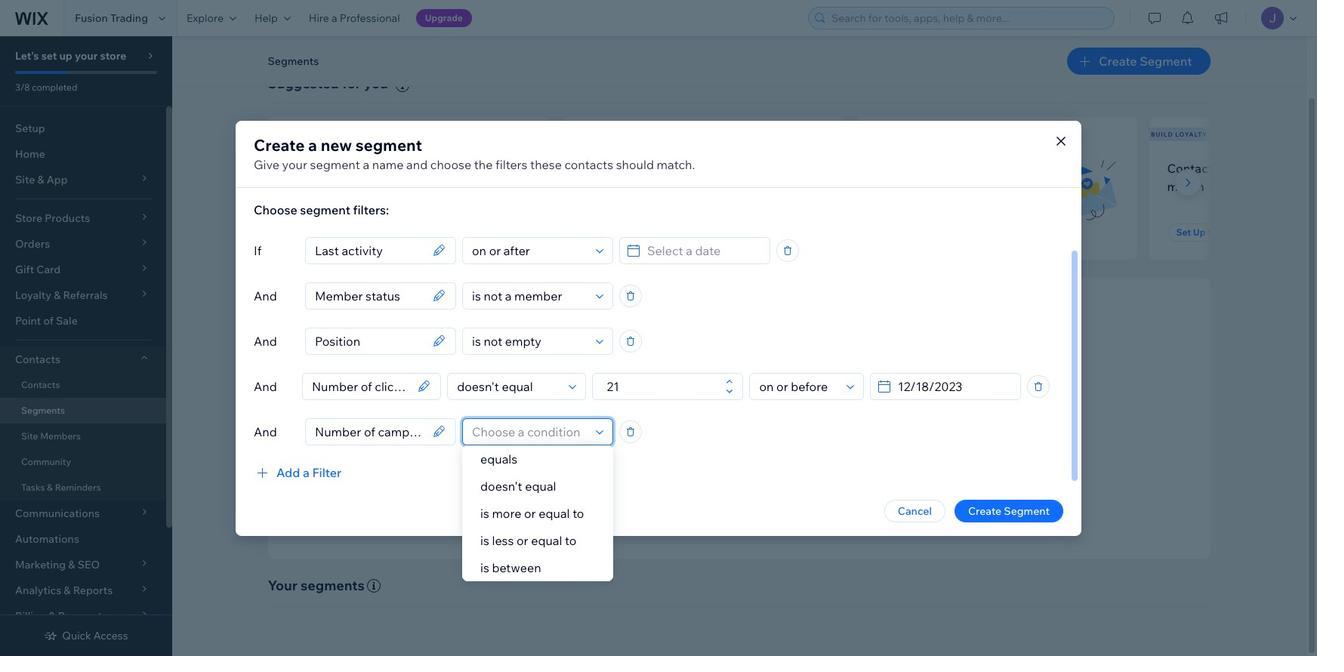 Task type: locate. For each thing, give the bounding box(es) containing it.
is between
[[481, 561, 541, 576]]

new subscribers
[[270, 131, 340, 138]]

yet
[[724, 179, 742, 194]]

1 vertical spatial is
[[481, 533, 490, 549]]

0 vertical spatial email
[[913, 161, 944, 176]]

0 horizontal spatial email
[[683, 448, 710, 462]]

0 horizontal spatial the
[[474, 157, 493, 172]]

mailing
[[395, 179, 437, 194]]

more inside reach the right target audience create specific groups of contacts that update automatically send personalized email campaigns to drive sales and build trust get to know your high-value customers, potential leads and more
[[882, 468, 908, 482]]

2 set up segment button from the left
[[580, 224, 669, 242]]

new for new subscribers
[[270, 131, 287, 138]]

1 set up segment button from the left
[[286, 224, 375, 242]]

1 horizontal spatial the
[[681, 405, 703, 422]]

0 horizontal spatial create segment button
[[955, 500, 1064, 523]]

new
[[321, 135, 352, 155]]

new up the subscribed
[[286, 161, 312, 176]]

fusion trading
[[75, 11, 148, 25]]

email up on
[[913, 161, 944, 176]]

1 up from the left
[[312, 227, 324, 238]]

1 who from the left
[[367, 161, 390, 176]]

and up leads
[[835, 448, 854, 462]]

contacts
[[1168, 161, 1220, 176], [15, 353, 60, 366], [21, 379, 60, 391]]

hire
[[309, 11, 329, 25]]

0 vertical spatial is
[[481, 506, 490, 521]]

let's set up your store
[[15, 49, 126, 63]]

1 horizontal spatial more
[[882, 468, 908, 482]]

trading
[[110, 11, 148, 25]]

segment up name at the top left of the page
[[356, 135, 422, 155]]

active
[[874, 161, 910, 176]]

list
[[440, 179, 457, 194]]

equal
[[525, 479, 557, 494], [539, 506, 570, 521], [531, 533, 563, 549]]

3 up from the left
[[1194, 227, 1206, 238]]

0 vertical spatial create segment
[[1099, 54, 1193, 69]]

reach
[[639, 405, 678, 422]]

2 horizontal spatial set up segment button
[[1168, 224, 1257, 242]]

1 horizontal spatial email
[[913, 161, 944, 176]]

2 vertical spatial contacts
[[21, 379, 60, 391]]

home
[[15, 147, 45, 161]]

1 horizontal spatial up
[[606, 227, 618, 238]]

1 vertical spatial equal
[[539, 506, 570, 521]]

0 horizontal spatial of
[[43, 314, 54, 328]]

more down trust at right bottom
[[882, 468, 908, 482]]

access
[[94, 629, 128, 643]]

and
[[254, 288, 277, 303], [254, 334, 277, 349], [254, 379, 277, 394], [254, 424, 277, 439]]

doesn't
[[481, 479, 523, 494]]

is down the doesn't
[[481, 506, 490, 521]]

the inside reach the right target audience create specific groups of contacts that update automatically send personalized email campaigns to drive sales and build trust get to know your high-value customers, potential leads and more
[[681, 405, 703, 422]]

0 horizontal spatial up
[[312, 227, 324, 238]]

update
[[782, 428, 817, 441]]

reminders
[[55, 482, 101, 493]]

2 horizontal spatial set
[[1177, 227, 1192, 238]]

set up segment button down contacts with a birthday th
[[1168, 224, 1257, 242]]

suggested for you
[[268, 75, 388, 92]]

sidebar element
[[0, 36, 172, 657]]

who left recently
[[367, 161, 390, 176]]

1 horizontal spatial of
[[703, 428, 712, 441]]

up
[[312, 227, 324, 238], [606, 227, 618, 238], [1194, 227, 1206, 238]]

0 horizontal spatial set up segment button
[[286, 224, 375, 242]]

2 horizontal spatial contacts
[[715, 428, 758, 441]]

who up purchase
[[696, 161, 720, 176]]

contacts down new
[[314, 161, 364, 176]]

0 vertical spatial more
[[882, 468, 908, 482]]

list
[[265, 117, 1318, 260]]

equal up is less or equal to
[[539, 506, 570, 521]]

set up segment button down choose segment filters: at top left
[[286, 224, 375, 242]]

1 vertical spatial or
[[517, 533, 529, 549]]

hire a professional link
[[300, 0, 409, 36]]

made
[[624, 179, 656, 194]]

your right up
[[75, 49, 98, 63]]

1 vertical spatial subscribers
[[946, 161, 1013, 176]]

tasks & reminders link
[[0, 475, 166, 501]]

1 is from the top
[[481, 506, 490, 521]]

None field
[[311, 238, 428, 263], [311, 283, 428, 309], [311, 328, 428, 354], [307, 374, 413, 399], [311, 419, 428, 445], [311, 238, 428, 263], [311, 283, 428, 309], [311, 328, 428, 354], [307, 374, 413, 399], [311, 419, 428, 445]]

and up mailing
[[407, 157, 428, 172]]

contacts down loyalty
[[1168, 161, 1220, 176]]

equal for more
[[539, 506, 570, 521]]

build
[[1152, 131, 1174, 138]]

0 horizontal spatial who
[[367, 161, 390, 176]]

0 horizontal spatial subscribers
[[289, 131, 340, 138]]

your
[[75, 49, 98, 63], [282, 157, 308, 172], [367, 179, 392, 194], [934, 179, 960, 194], [651, 468, 673, 482]]

your down name at the top left of the page
[[367, 179, 392, 194]]

set up segment button down made
[[580, 224, 669, 242]]

a right add
[[303, 465, 310, 480]]

new up give
[[270, 131, 287, 138]]

to up filters: in the top of the page
[[352, 179, 364, 194]]

new inside 'new contacts who recently subscribed to your mailing list'
[[286, 161, 312, 176]]

help
[[255, 11, 278, 25]]

point
[[15, 314, 41, 328]]

2 set up segment from the left
[[589, 227, 660, 238]]

who up campaign
[[1016, 161, 1040, 176]]

2 horizontal spatial set up segment
[[1177, 227, 1248, 238]]

1 vertical spatial contacts
[[15, 353, 60, 366]]

get
[[589, 468, 607, 482]]

the left filters
[[474, 157, 493, 172]]

contacts for contacts link
[[21, 379, 60, 391]]

name
[[372, 157, 404, 172]]

filters:
[[353, 202, 389, 217]]

2 who from the left
[[696, 161, 720, 176]]

contacts up campaigns
[[715, 428, 758, 441]]

0 vertical spatial and
[[407, 157, 428, 172]]

0 vertical spatial the
[[474, 157, 493, 172]]

3 who from the left
[[1016, 161, 1040, 176]]

is left between on the left of page
[[481, 561, 490, 576]]

2 is from the top
[[481, 533, 490, 549]]

segments link
[[0, 398, 166, 424]]

completed
[[32, 82, 77, 93]]

Enter a number text field
[[603, 374, 722, 399]]

segment
[[1140, 54, 1193, 69], [326, 227, 366, 238], [620, 227, 660, 238], [1208, 227, 1248, 238], [1005, 504, 1050, 518]]

1 vertical spatial of
[[703, 428, 712, 441]]

to right get
[[610, 468, 620, 482]]

a right with
[[1250, 161, 1256, 176]]

1 vertical spatial email
[[683, 448, 710, 462]]

create
[[1099, 54, 1138, 69], [254, 135, 305, 155], [589, 428, 622, 441], [969, 504, 1002, 518]]

for
[[342, 75, 361, 92]]

site
[[21, 431, 38, 442]]

contacts inside 'dropdown button'
[[15, 353, 60, 366]]

create segment button for segments
[[1068, 48, 1211, 75]]

segments
[[301, 577, 365, 595]]

quick access
[[62, 629, 128, 643]]

equal up is more or equal to
[[525, 479, 557, 494]]

your inside reach the right target audience create specific groups of contacts that update automatically send personalized email campaigns to drive sales and build trust get to know your high-value customers, potential leads and more
[[651, 468, 673, 482]]

haven't
[[580, 179, 621, 194]]

choose
[[254, 202, 297, 217]]

set for potential customers who haven't made a purchase yet
[[589, 227, 604, 238]]

2 vertical spatial equal
[[531, 533, 563, 549]]

fusion
[[75, 11, 108, 25]]

your inside create a new segment give your segment a name and choose the filters these contacts should match.
[[282, 157, 308, 172]]

let's
[[15, 49, 39, 63]]

your right on
[[934, 179, 960, 194]]

0 vertical spatial new
[[270, 131, 287, 138]]

1 horizontal spatial segments
[[268, 54, 319, 68]]

1 horizontal spatial set
[[589, 227, 604, 238]]

3 is from the top
[[481, 561, 490, 576]]

up down contacts with a birthday th
[[1194, 227, 1206, 238]]

who inside 'new contacts who recently subscribed to your mailing list'
[[367, 161, 390, 176]]

2 set from the left
[[589, 227, 604, 238]]

setup link
[[0, 116, 166, 141]]

who for your
[[367, 161, 390, 176]]

0 horizontal spatial more
[[492, 506, 522, 521]]

or up is less or equal to
[[524, 506, 536, 521]]

Choose a condition field
[[468, 238, 592, 263], [468, 328, 592, 354], [453, 374, 565, 399], [468, 419, 592, 445]]

1 vertical spatial new
[[286, 161, 312, 176]]

segment
[[356, 135, 422, 155], [310, 157, 360, 172], [300, 202, 351, 217]]

email inside reach the right target audience create specific groups of contacts that update automatically send personalized email campaigns to drive sales and build trust get to know your high-value customers, potential leads and more
[[683, 448, 710, 462]]

contacts inside contacts with a birthday th
[[1168, 161, 1220, 176]]

set up segment for subscribed
[[295, 227, 366, 238]]

quick
[[62, 629, 91, 643]]

is left less on the left bottom
[[481, 533, 490, 549]]

set up segment down made
[[589, 227, 660, 238]]

is for is less or equal to
[[481, 533, 490, 549]]

or for more
[[524, 506, 536, 521]]

0 vertical spatial create segment button
[[1068, 48, 1211, 75]]

the up groups
[[681, 405, 703, 422]]

1 vertical spatial more
[[492, 506, 522, 521]]

your down personalized
[[651, 468, 673, 482]]

1 vertical spatial create segment button
[[955, 500, 1064, 523]]

of down right
[[703, 428, 712, 441]]

segments up suggested
[[268, 54, 319, 68]]

add a filter button
[[254, 464, 342, 482]]

of inside the sidebar element
[[43, 314, 54, 328]]

4 and from the top
[[254, 424, 277, 439]]

0 horizontal spatial select an option field
[[468, 283, 592, 309]]

equals
[[481, 452, 518, 467]]

Select an option field
[[468, 283, 592, 309], [755, 374, 843, 399]]

contacts down contacts 'dropdown button'
[[21, 379, 60, 391]]

set up segment down contacts with a birthday th
[[1177, 227, 1248, 238]]

a
[[332, 11, 338, 25], [308, 135, 317, 155], [363, 157, 370, 172], [1250, 161, 1256, 176], [659, 179, 666, 194], [303, 465, 310, 480]]

1 horizontal spatial set up segment
[[589, 227, 660, 238]]

segment down the subscribed
[[300, 202, 351, 217]]

your inside the sidebar element
[[75, 49, 98, 63]]

1 horizontal spatial contacts
[[565, 157, 614, 172]]

community
[[21, 456, 71, 468]]

equal for less
[[531, 533, 563, 549]]

1 horizontal spatial select an option field
[[755, 374, 843, 399]]

segments up site members
[[21, 405, 65, 416]]

contacts down point of sale
[[15, 353, 60, 366]]

0 vertical spatial of
[[43, 314, 54, 328]]

0 horizontal spatial and
[[407, 157, 428, 172]]

0 vertical spatial segment
[[356, 135, 422, 155]]

1 horizontal spatial set up segment button
[[580, 224, 669, 242]]

2 horizontal spatial and
[[861, 468, 880, 482]]

reach the right target audience create specific groups of contacts that update automatically send personalized email campaigns to drive sales and build trust get to know your high-value customers, potential leads and more
[[589, 405, 908, 482]]

1 vertical spatial segment
[[310, 157, 360, 172]]

customers,
[[729, 468, 784, 482]]

personalized
[[618, 448, 681, 462]]

more
[[882, 468, 908, 482], [492, 506, 522, 521]]

1 horizontal spatial subscribers
[[946, 161, 1013, 176]]

to left drive on the bottom right
[[768, 448, 779, 462]]

0 vertical spatial segments
[[268, 54, 319, 68]]

if
[[254, 243, 262, 258]]

the
[[474, 157, 493, 172], [681, 405, 703, 422]]

2 horizontal spatial up
[[1194, 227, 1206, 238]]

0 vertical spatial contacts
[[1168, 161, 1220, 176]]

set up segment for made
[[589, 227, 660, 238]]

2 horizontal spatial who
[[1016, 161, 1040, 176]]

your
[[268, 577, 298, 595]]

contacts inside 'new contacts who recently subscribed to your mailing list'
[[314, 161, 364, 176]]

who inside potential customers who haven't made a purchase yet
[[696, 161, 720, 176]]

1 vertical spatial and
[[835, 448, 854, 462]]

of left sale
[[43, 314, 54, 328]]

1 set up segment from the left
[[295, 227, 366, 238]]

sales
[[808, 448, 833, 462]]

1 vertical spatial create segment
[[969, 504, 1050, 518]]

1 vertical spatial segments
[[21, 405, 65, 416]]

create segment button
[[1068, 48, 1211, 75], [955, 500, 1064, 523]]

your right give
[[282, 157, 308, 172]]

0 horizontal spatial segments
[[21, 405, 65, 416]]

up down haven't
[[606, 227, 618, 238]]

email inside active email subscribers who clicked on your campaign
[[913, 161, 944, 176]]

0 horizontal spatial set up segment
[[295, 227, 366, 238]]

equal down is more or equal to
[[531, 533, 563, 549]]

segments inside the sidebar element
[[21, 405, 65, 416]]

your inside 'new contacts who recently subscribed to your mailing list'
[[367, 179, 392, 194]]

contacts inside create a new segment give your segment a name and choose the filters these contacts should match.
[[565, 157, 614, 172]]

0 vertical spatial equal
[[525, 479, 557, 494]]

3 and from the top
[[254, 379, 277, 394]]

choose
[[431, 157, 472, 172]]

new contacts who recently subscribed to your mailing list
[[286, 161, 457, 194]]

subscribers up campaign
[[946, 161, 1013, 176]]

set up segment down choose segment filters: at top left
[[295, 227, 366, 238]]

create inside create a new segment give your segment a name and choose the filters these contacts should match.
[[254, 135, 305, 155]]

and down build
[[861, 468, 880, 482]]

2 up from the left
[[606, 227, 618, 238]]

active email subscribers who clicked on your campaign
[[874, 161, 1040, 194]]

or right less on the left bottom
[[517, 533, 529, 549]]

a down customers
[[659, 179, 666, 194]]

filters
[[496, 157, 528, 172]]

list box
[[462, 446, 614, 582]]

segment down new
[[310, 157, 360, 172]]

setup
[[15, 122, 45, 135]]

1 horizontal spatial who
[[696, 161, 720, 176]]

more up less on the left bottom
[[492, 506, 522, 521]]

1 horizontal spatial create segment button
[[1068, 48, 1211, 75]]

a inside contacts with a birthday th
[[1250, 161, 1256, 176]]

0 horizontal spatial contacts
[[314, 161, 364, 176]]

1 horizontal spatial and
[[835, 448, 854, 462]]

email up high-
[[683, 448, 710, 462]]

home link
[[0, 141, 166, 167]]

subscribers down suggested
[[289, 131, 340, 138]]

2 vertical spatial is
[[481, 561, 490, 576]]

0 horizontal spatial set
[[295, 227, 310, 238]]

Search for tools, apps, help & more... field
[[827, 8, 1110, 29]]

0 vertical spatial subscribers
[[289, 131, 340, 138]]

set up segment
[[295, 227, 366, 238], [589, 227, 660, 238], [1177, 227, 1248, 238]]

is for is between
[[481, 561, 490, 576]]

list box containing equals
[[462, 446, 614, 582]]

contacts up haven't
[[565, 157, 614, 172]]

send
[[589, 448, 615, 462]]

segments inside button
[[268, 54, 319, 68]]

Select a date field
[[643, 238, 765, 263]]

to
[[352, 179, 364, 194], [768, 448, 779, 462], [610, 468, 620, 482], [573, 506, 585, 521], [565, 533, 577, 549]]

1 vertical spatial the
[[681, 405, 703, 422]]

create inside reach the right target audience create specific groups of contacts that update automatically send personalized email campaigns to drive sales and build trust get to know your high-value customers, potential leads and more
[[589, 428, 622, 441]]

up down choose segment filters: at top left
[[312, 227, 324, 238]]

on
[[917, 179, 931, 194]]

1 set from the left
[[295, 227, 310, 238]]

campaign
[[962, 179, 1019, 194]]

0 vertical spatial or
[[524, 506, 536, 521]]



Task type: vqa. For each thing, say whether or not it's contained in the screenshot.
bottom equal
yes



Task type: describe. For each thing, give the bounding box(es) containing it.
point of sale
[[15, 314, 78, 328]]

your inside active email subscribers who clicked on your campaign
[[934, 179, 960, 194]]

segments button
[[260, 50, 327, 73]]

set up segment button for made
[[580, 224, 669, 242]]

site members link
[[0, 424, 166, 450]]

you
[[364, 75, 388, 92]]

site members
[[21, 431, 81, 442]]

recently
[[393, 161, 440, 176]]

hire a professional
[[309, 11, 400, 25]]

your segments
[[268, 577, 365, 595]]

more inside list box
[[492, 506, 522, 521]]

contacts button
[[0, 347, 166, 373]]

explore
[[187, 11, 224, 25]]

automations
[[15, 533, 79, 546]]

point of sale link
[[0, 308, 166, 334]]

who inside active email subscribers who clicked on your campaign
[[1016, 161, 1040, 176]]

give
[[254, 157, 280, 172]]

contacts for contacts 'dropdown button'
[[15, 353, 60, 366]]

suggested
[[268, 75, 339, 92]]

set up segment button for subscribed
[[286, 224, 375, 242]]

up for made
[[606, 227, 618, 238]]

is for is more or equal to
[[481, 506, 490, 521]]

match.
[[657, 157, 695, 172]]

3/8
[[15, 82, 30, 93]]

cancel button
[[885, 500, 946, 523]]

doesn't equal
[[481, 479, 557, 494]]

a left name at the top left of the page
[[363, 157, 370, 172]]

these
[[531, 157, 562, 172]]

upgrade button
[[416, 9, 472, 27]]

automatically
[[820, 428, 886, 441]]

up for subscribed
[[312, 227, 324, 238]]

or for less
[[517, 533, 529, 549]]

build
[[856, 448, 881, 462]]

12/18/2023 field
[[894, 374, 1016, 399]]

potential
[[580, 161, 631, 176]]

new for new contacts who recently subscribed to your mailing list
[[286, 161, 312, 176]]

0 horizontal spatial create segment
[[969, 504, 1050, 518]]

purchase
[[668, 179, 721, 194]]

tasks
[[21, 482, 45, 493]]

add
[[277, 465, 300, 480]]

2 and from the top
[[254, 334, 277, 349]]

3/8 completed
[[15, 82, 77, 93]]

contacts with a birthday th
[[1168, 161, 1318, 194]]

set for new contacts who recently subscribed to your mailing list
[[295, 227, 310, 238]]

right
[[706, 405, 736, 422]]

create a new segment give your segment a name and choose the filters these contacts should match.
[[254, 135, 695, 172]]

who for purchase
[[696, 161, 720, 176]]

campaigns
[[712, 448, 766, 462]]

the inside create a new segment give your segment a name and choose the filters these contacts should match.
[[474, 157, 493, 172]]

sale
[[56, 314, 78, 328]]

3 set from the left
[[1177, 227, 1192, 238]]

leads
[[832, 468, 859, 482]]

set
[[41, 49, 57, 63]]

subscribers inside active email subscribers who clicked on your campaign
[[946, 161, 1013, 176]]

1 and from the top
[[254, 288, 277, 303]]

segments for segments link
[[21, 405, 65, 416]]

build loyalty
[[1152, 131, 1208, 138]]

list containing new contacts who recently subscribed to your mailing list
[[265, 117, 1318, 260]]

2 vertical spatial and
[[861, 468, 880, 482]]

customers
[[633, 161, 694, 176]]

2 vertical spatial segment
[[300, 202, 351, 217]]

potential customers who haven't made a purchase yet
[[580, 161, 742, 194]]

subscribed
[[286, 179, 349, 194]]

up
[[59, 49, 72, 63]]

filter
[[312, 465, 342, 480]]

1 horizontal spatial create segment
[[1099, 54, 1193, 69]]

a inside potential customers who haven't made a purchase yet
[[659, 179, 666, 194]]

with
[[1222, 161, 1247, 176]]

high-
[[676, 468, 700, 482]]

1 vertical spatial select an option field
[[755, 374, 843, 399]]

of inside reach the right target audience create specific groups of contacts that update automatically send personalized email campaigns to drive sales and build trust get to know your high-value customers, potential leads and more
[[703, 428, 712, 441]]

cancel
[[898, 504, 932, 518]]

contacts inside reach the right target audience create specific groups of contacts that update automatically send personalized email campaigns to drive sales and build trust get to know your high-value customers, potential leads and more
[[715, 428, 758, 441]]

a left new
[[308, 135, 317, 155]]

to inside 'new contacts who recently subscribed to your mailing list'
[[352, 179, 364, 194]]

birthday
[[1259, 161, 1307, 176]]

add a filter
[[277, 465, 342, 480]]

professional
[[340, 11, 400, 25]]

a inside button
[[303, 465, 310, 480]]

th
[[1310, 161, 1318, 176]]

help button
[[246, 0, 300, 36]]

tasks & reminders
[[21, 482, 101, 493]]

between
[[492, 561, 541, 576]]

know
[[622, 468, 649, 482]]

that
[[760, 428, 780, 441]]

3 set up segment from the left
[[1177, 227, 1248, 238]]

drive
[[781, 448, 806, 462]]

less
[[492, 533, 514, 549]]

segments for segments button
[[268, 54, 319, 68]]

community link
[[0, 450, 166, 475]]

automations link
[[0, 527, 166, 552]]

groups
[[665, 428, 700, 441]]

create segment button for cancel
[[955, 500, 1064, 523]]

upgrade
[[425, 12, 463, 23]]

loyalty
[[1176, 131, 1208, 138]]

quick access button
[[44, 629, 128, 643]]

potential
[[786, 468, 830, 482]]

to up is less or equal to
[[573, 506, 585, 521]]

should
[[616, 157, 654, 172]]

and inside create a new segment give your segment a name and choose the filters these contacts should match.
[[407, 157, 428, 172]]

a right hire
[[332, 11, 338, 25]]

to down is more or equal to
[[565, 533, 577, 549]]

target
[[739, 405, 779, 422]]

audience
[[782, 405, 840, 422]]

contacts link
[[0, 373, 166, 398]]

3 set up segment button from the left
[[1168, 224, 1257, 242]]

0 vertical spatial select an option field
[[468, 283, 592, 309]]



